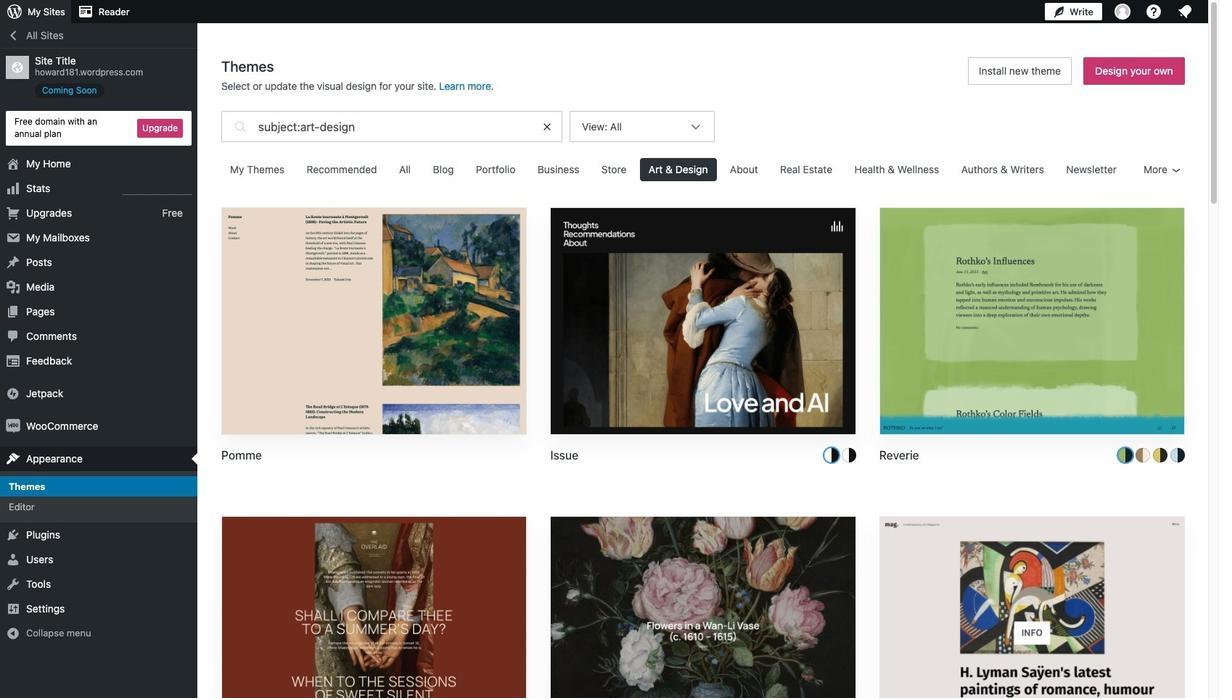 Task type: locate. For each thing, give the bounding box(es) containing it.
0 vertical spatial img image
[[6, 386, 20, 401]]

2 img image from the top
[[6, 419, 20, 434]]

reverie is a blogging theme inspired by the work of mark rothko. image
[[880, 208, 1184, 436]]

img image
[[6, 386, 20, 401], [6, 419, 20, 434]]

None search field
[[221, 107, 562, 146]]

1 img image from the top
[[6, 386, 20, 401]]

1 vertical spatial img image
[[6, 419, 20, 434]]

covr is a simple and straightforward theme designed for a sleek presentation of images. with its full width images home template, covr makes any photography blog, portfolio or blog beautiful and enjoyable to browse through. contrasting with the immersiveness is its highly functional single post template. use covr to present your work, display your photos or tell your stories. image
[[551, 517, 855, 699]]



Task type: vqa. For each thing, say whether or not it's contained in the screenshot.
My Profile icon
yes



Task type: describe. For each thing, give the bounding box(es) containing it.
overlaid displays large titles and excerpts that scroll over an image on the homepage and neat single pages for the users that want their blogging to be simple. image
[[222, 517, 526, 699]]

artly is a wordpress theme designed for blogs and magazines. its modern, offset layout for posts and pages comes in three style variations, allowing you to showcase your content in a visually stunning and functional way. with artly, you can display your content beautifully and efficiently, all in a package that is easy to use and customize. image
[[880, 517, 1184, 699]]

Search search field
[[258, 112, 533, 142]]

clear search image
[[542, 121, 553, 132]]

help image
[[1145, 3, 1163, 20]]

my profile image
[[1115, 4, 1131, 20]]

pomme is a simple portfolio theme for painters. image
[[222, 208, 526, 436]]

highest hourly views 0 image
[[123, 185, 192, 195]]

manage your notifications image
[[1176, 3, 1194, 20]]

issue is a magazine theme focused on sizable typography and imagery to grow your blog posts, reviews, artwork, and news. image
[[551, 208, 855, 436]]

open search image
[[231, 107, 249, 146]]



